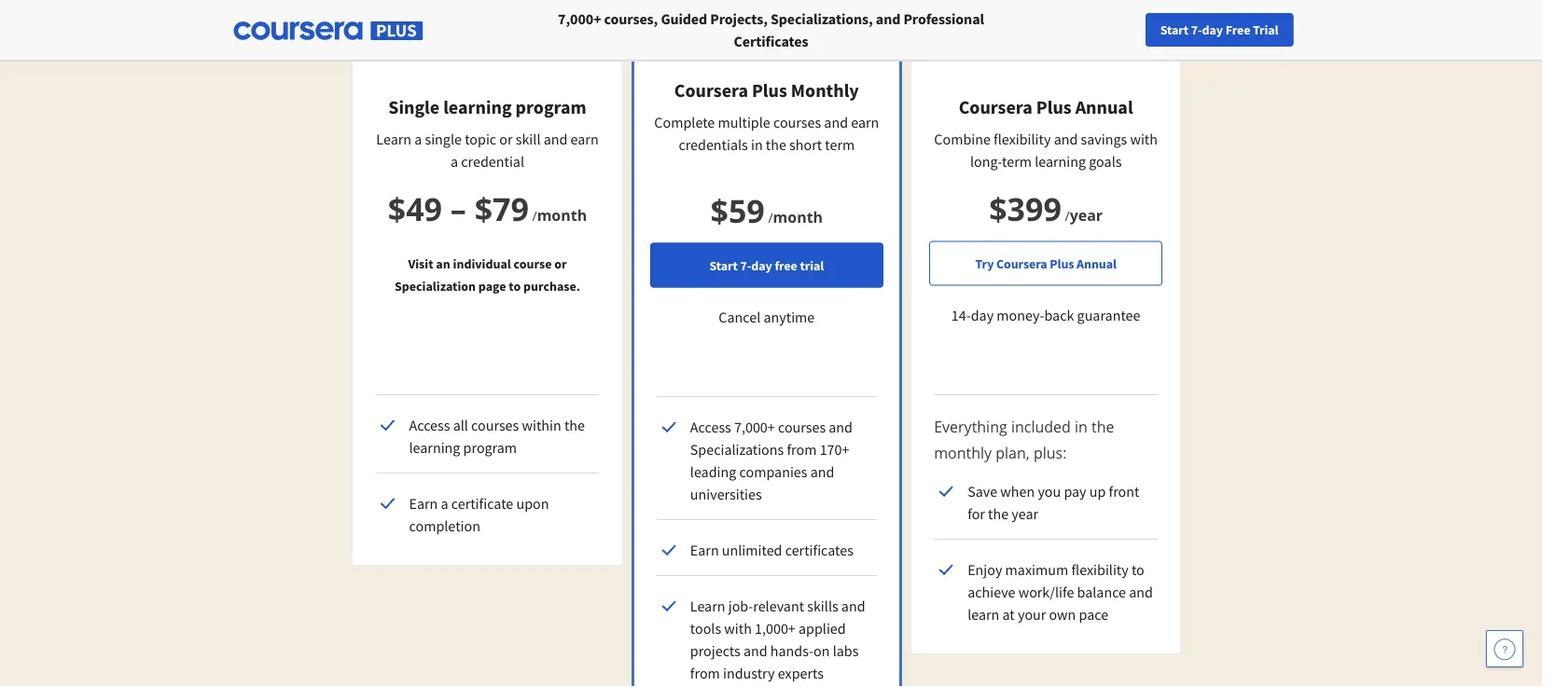Task type: describe. For each thing, give the bounding box(es) containing it.
learn
[[968, 606, 1000, 624]]

or for topic
[[500, 130, 513, 148]]

from inside learn job-relevant skills and tools with 1,000+ applied projects and hands-on labs from industry experts
[[690, 665, 720, 683]]

single learning program
[[389, 96, 587, 119]]

and down 170+
[[811, 463, 835, 482]]

and up 170+
[[829, 418, 853, 437]]

specializations
[[690, 441, 784, 459]]

included
[[1012, 417, 1071, 437]]

front
[[1109, 483, 1140, 501]]

skills
[[808, 597, 839, 616]]

enjoy
[[968, 561, 1003, 580]]

maximum
[[1006, 561, 1069, 580]]

with inside combine flexibility and savings with long-term learning goals
[[1131, 130, 1158, 148]]

topic
[[465, 130, 497, 148]]

to inside enjoy maximum flexibility to achieve work/life balance and learn at your own pace
[[1132, 561, 1145, 580]]

up
[[1090, 483, 1106, 501]]

back
[[1045, 307, 1075, 325]]

monthly
[[791, 79, 859, 102]]

$399
[[989, 187, 1062, 230]]

$59 / month
[[711, 189, 823, 232]]

a for certificate
[[441, 495, 449, 513]]

single
[[389, 96, 440, 119]]

job-
[[729, 597, 753, 616]]

flexibility inside enjoy maximum flexibility to achieve work/life balance and learn at your own pace
[[1072, 561, 1129, 580]]

hands-
[[771, 642, 814, 661]]

visit an individual course or specialization page to purchase.
[[395, 255, 581, 294]]

coursera for coursera plus annual
[[959, 96, 1033, 119]]

leading
[[690, 463, 737, 482]]

an
[[436, 255, 451, 272]]

learn a single topic or skill and earn a credential
[[376, 130, 599, 171]]

companies
[[740, 463, 808, 482]]

combine
[[935, 130, 991, 148]]

term inside combine flexibility and savings with long-term learning goals
[[1002, 152, 1032, 171]]

most popular
[[735, 31, 799, 46]]

complete multiple courses and earn credentials in the short term
[[655, 113, 879, 154]]

$399 / year
[[989, 187, 1103, 230]]

upon
[[517, 495, 549, 513]]

start 7-day free trial
[[1161, 21, 1279, 38]]

cancel anytime
[[719, 308, 815, 327]]

7,000+ inside 7,000+ courses, guided projects, specializations, and professional certificates
[[558, 9, 601, 28]]

your inside enjoy maximum flexibility to achieve work/life balance and learn at your own pace
[[1018, 606, 1047, 624]]

labs
[[833, 642, 859, 661]]

coursera plus annual
[[959, 96, 1134, 119]]

coursera for coursera plus monthly
[[675, 79, 748, 102]]

learning inside access all courses within the learning program
[[409, 439, 461, 457]]

relevant
[[753, 597, 805, 616]]

plan,
[[996, 443, 1030, 463]]

certificates
[[786, 541, 854, 560]]

short
[[790, 135, 822, 154]]

show notifications image
[[1291, 23, 1313, 46]]

access for access 7,000+ courses and specializations from 170+ leading companies and universities
[[690, 418, 732, 437]]

balance
[[1078, 583, 1127, 602]]

try coursera plus annual
[[976, 255, 1117, 272]]

7- for free
[[1192, 21, 1203, 38]]

/ for $59
[[768, 209, 773, 226]]

individual
[[453, 255, 511, 272]]

and inside enjoy maximum flexibility to achieve work/life balance and learn at your own pace
[[1130, 583, 1153, 602]]

projects,
[[710, 9, 768, 28]]

guarantee
[[1078, 307, 1141, 325]]

7,000+ courses, guided projects, specializations, and professional certificates
[[558, 9, 985, 50]]

start 7-day free trial button
[[650, 243, 884, 288]]

own
[[1049, 606, 1076, 624]]

learn for learn job-relevant skills and tools with 1,000+ applied projects and hands-on labs from industry experts
[[690, 597, 726, 616]]

earn inside learn a single topic or skill and earn a credential
[[571, 130, 599, 148]]

certificate
[[451, 495, 514, 513]]

certificates
[[734, 32, 809, 50]]

save
[[968, 483, 998, 501]]

coursera plus image
[[234, 22, 423, 40]]

combine flexibility and savings with long-term learning goals
[[935, 130, 1158, 171]]

coursera plus monthly
[[675, 79, 859, 102]]

7,000+ inside access 7,000+ courses and specializations from 170+ leading companies and universities
[[734, 418, 775, 437]]

professional
[[904, 9, 985, 28]]

coursera inside button
[[997, 255, 1048, 272]]

for
[[968, 505, 985, 524]]

industry
[[723, 665, 775, 683]]

you
[[1038, 483, 1061, 501]]

skill
[[516, 130, 541, 148]]

the inside complete multiple courses and earn credentials in the short term
[[766, 135, 787, 154]]

most
[[735, 31, 758, 46]]

when
[[1001, 483, 1035, 501]]

course
[[514, 255, 552, 272]]

your inside find your new career "link"
[[1117, 21, 1142, 38]]

long-
[[971, 152, 1002, 171]]

and up industry
[[744, 642, 768, 661]]

monthly
[[934, 443, 992, 463]]

start 7-day free trial button
[[1146, 13, 1294, 47]]

/ for $399
[[1065, 207, 1070, 224]]

find
[[1091, 21, 1115, 38]]

specialization
[[395, 278, 476, 294]]

$49 – $79 / month
[[388, 187, 587, 230]]

experts
[[778, 665, 824, 683]]

earn for $49
[[409, 495, 438, 513]]

courses for 7,000+
[[778, 418, 826, 437]]

courses for multiple
[[774, 113, 821, 132]]

0 vertical spatial annual
[[1076, 96, 1134, 119]]

a for single
[[415, 130, 422, 148]]

cancel
[[719, 308, 761, 327]]

achieve
[[968, 583, 1016, 602]]

free
[[1226, 21, 1251, 38]]

pace
[[1079, 606, 1109, 624]]

everything included in the monthly plan, plus:
[[934, 417, 1115, 463]]

learn for learn a single topic or skill and earn a credential
[[376, 130, 412, 148]]



Task type: vqa. For each thing, say whether or not it's contained in the screenshot.
THE FIND YOUR NEW CAREER link
yes



Task type: locate. For each thing, give the bounding box(es) containing it.
and
[[876, 9, 901, 28], [824, 113, 848, 132], [544, 130, 568, 148], [1054, 130, 1078, 148], [829, 418, 853, 437], [811, 463, 835, 482], [1130, 583, 1153, 602], [842, 597, 866, 616], [744, 642, 768, 661]]

1 horizontal spatial month
[[773, 207, 823, 227]]

program inside access all courses within the learning program
[[463, 439, 517, 457]]

try coursera plus annual button
[[930, 241, 1163, 286]]

with
[[1131, 130, 1158, 148], [725, 620, 752, 638]]

1 horizontal spatial learn
[[690, 597, 726, 616]]

courses inside access all courses within the learning program
[[471, 416, 519, 435]]

7- for free
[[741, 257, 752, 274]]

the left 'short'
[[766, 135, 787, 154]]

within
[[522, 416, 562, 435]]

0 vertical spatial learn
[[376, 130, 412, 148]]

access for access all courses within the learning program
[[409, 416, 450, 435]]

/ right $399
[[1065, 207, 1070, 224]]

1 horizontal spatial access
[[690, 418, 732, 437]]

$59
[[711, 189, 765, 232]]

1 horizontal spatial year
[[1070, 205, 1103, 225]]

help center image
[[1494, 638, 1517, 661]]

earn up completion
[[409, 495, 438, 513]]

everything
[[934, 417, 1008, 437]]

month up free
[[773, 207, 823, 227]]

term right 'short'
[[825, 135, 855, 154]]

new
[[1145, 21, 1169, 38]]

earn a certificate upon completion
[[409, 495, 549, 536]]

to right page
[[509, 278, 521, 294]]

0 horizontal spatial or
[[500, 130, 513, 148]]

save  when you pay up front for the year
[[968, 483, 1140, 524]]

0 horizontal spatial term
[[825, 135, 855, 154]]

at
[[1003, 606, 1015, 624]]

purchase.
[[524, 278, 581, 294]]

money-
[[997, 307, 1045, 325]]

and right skill
[[544, 130, 568, 148]]

0 horizontal spatial 7-
[[741, 257, 752, 274]]

2 horizontal spatial day
[[1203, 21, 1224, 38]]

flexibility inside combine flexibility and savings with long-term learning goals
[[994, 130, 1051, 148]]

/ right "$59"
[[768, 209, 773, 226]]

0 vertical spatial start
[[1161, 21, 1189, 38]]

access all courses within the learning program
[[409, 416, 585, 457]]

from inside access 7,000+ courses and specializations from 170+ leading companies and universities
[[787, 441, 817, 459]]

and down "monthly"
[[824, 113, 848, 132]]

learning up topic
[[443, 96, 512, 119]]

program down all
[[463, 439, 517, 457]]

to down front at the right of page
[[1132, 561, 1145, 580]]

your right find
[[1117, 21, 1142, 38]]

0 horizontal spatial learn
[[376, 130, 412, 148]]

access
[[409, 416, 450, 435], [690, 418, 732, 437]]

None search field
[[257, 12, 705, 49]]

2 horizontal spatial a
[[451, 152, 458, 171]]

single
[[425, 130, 462, 148]]

0 vertical spatial earn
[[409, 495, 438, 513]]

1 horizontal spatial earn
[[690, 541, 719, 560]]

learn down single
[[376, 130, 412, 148]]

anytime
[[764, 308, 815, 327]]

from left 170+
[[787, 441, 817, 459]]

7- inside start 7-day free trial button
[[741, 257, 752, 274]]

1 vertical spatial start
[[710, 257, 738, 274]]

0 horizontal spatial a
[[415, 130, 422, 148]]

0 vertical spatial flexibility
[[994, 130, 1051, 148]]

page
[[479, 278, 506, 294]]

term inside complete multiple courses and earn credentials in the short term
[[825, 135, 855, 154]]

/
[[532, 207, 537, 224], [1065, 207, 1070, 224], [768, 209, 773, 226]]

0 horizontal spatial month
[[537, 205, 587, 225]]

learn inside learn a single topic or skill and earn a credential
[[376, 130, 412, 148]]

complete
[[655, 113, 715, 132]]

0 vertical spatial learning
[[443, 96, 512, 119]]

coursera up complete
[[675, 79, 748, 102]]

in inside complete multiple courses and earn credentials in the short term
[[751, 135, 763, 154]]

career
[[1172, 21, 1208, 38]]

flexibility up balance
[[1072, 561, 1129, 580]]

courses right all
[[471, 416, 519, 435]]

plus for annual
[[1037, 96, 1072, 119]]

the right within
[[565, 416, 585, 435]]

month
[[537, 205, 587, 225], [773, 207, 823, 227]]

all
[[453, 416, 468, 435]]

year inside save  when you pay up front for the year
[[1012, 505, 1039, 524]]

0 horizontal spatial day
[[752, 257, 773, 274]]

1 horizontal spatial 7,000+
[[734, 418, 775, 437]]

day left money-
[[971, 307, 994, 325]]

plus inside button
[[1050, 255, 1075, 272]]

7- right new
[[1192, 21, 1203, 38]]

coursera up combine
[[959, 96, 1033, 119]]

annual
[[1076, 96, 1134, 119], [1077, 255, 1117, 272]]

plus
[[752, 79, 788, 102], [1037, 96, 1072, 119], [1050, 255, 1075, 272]]

0 horizontal spatial access
[[409, 416, 450, 435]]

1 vertical spatial year
[[1012, 505, 1039, 524]]

start
[[1161, 21, 1189, 38], [710, 257, 738, 274]]

2 vertical spatial a
[[441, 495, 449, 513]]

0 vertical spatial 7-
[[1192, 21, 1203, 38]]

14-
[[952, 307, 971, 325]]

courses up 'short'
[[774, 113, 821, 132]]

1 horizontal spatial from
[[787, 441, 817, 459]]

or for course
[[555, 255, 567, 272]]

courses up 170+
[[778, 418, 826, 437]]

1 vertical spatial flexibility
[[1072, 561, 1129, 580]]

1 vertical spatial annual
[[1077, 255, 1117, 272]]

14-day money-back guarantee
[[952, 307, 1141, 325]]

flexibility
[[994, 130, 1051, 148], [1072, 561, 1129, 580]]

0 vertical spatial in
[[751, 135, 763, 154]]

or inside learn a single topic or skill and earn a credential
[[500, 130, 513, 148]]

plus up back
[[1050, 255, 1075, 272]]

1 vertical spatial your
[[1018, 606, 1047, 624]]

day left free
[[752, 257, 773, 274]]

annual up 'guarantee'
[[1077, 255, 1117, 272]]

a
[[415, 130, 422, 148], [451, 152, 458, 171], [441, 495, 449, 513]]

term up $399
[[1002, 152, 1032, 171]]

and inside 7,000+ courses, guided projects, specializations, and professional certificates
[[876, 9, 901, 28]]

with down the job-
[[725, 620, 752, 638]]

0 horizontal spatial earn
[[409, 495, 438, 513]]

from
[[787, 441, 817, 459], [690, 665, 720, 683]]

0 horizontal spatial 7,000+
[[558, 9, 601, 28]]

1 horizontal spatial term
[[1002, 152, 1032, 171]]

year down goals at the right top of the page
[[1070, 205, 1103, 225]]

find your new career link
[[1081, 19, 1217, 42]]

7,000+ left courses,
[[558, 9, 601, 28]]

and left the professional at the right top of the page
[[876, 9, 901, 28]]

0 vertical spatial from
[[787, 441, 817, 459]]

universities
[[690, 485, 762, 504]]

1 vertical spatial learn
[[690, 597, 726, 616]]

1 horizontal spatial your
[[1117, 21, 1142, 38]]

earn inside earn a certificate upon completion
[[409, 495, 438, 513]]

plus up multiple
[[752, 79, 788, 102]]

0 vertical spatial year
[[1070, 205, 1103, 225]]

applied
[[799, 620, 846, 638]]

1 vertical spatial learning
[[1035, 152, 1086, 171]]

coursera right 'try'
[[997, 255, 1048, 272]]

on
[[814, 642, 830, 661]]

1 horizontal spatial in
[[1075, 417, 1088, 437]]

with right the savings
[[1131, 130, 1158, 148]]

to
[[509, 278, 521, 294], [1132, 561, 1145, 580]]

1 vertical spatial to
[[1132, 561, 1145, 580]]

1 horizontal spatial 7-
[[1192, 21, 1203, 38]]

annual inside button
[[1077, 255, 1117, 272]]

the inside the "everything included in the monthly plan, plus:"
[[1092, 417, 1115, 437]]

in right included
[[1075, 417, 1088, 437]]

0 horizontal spatial start
[[710, 257, 738, 274]]

enjoy maximum flexibility to achieve work/life balance and learn at your own pace
[[968, 561, 1153, 624]]

in
[[751, 135, 763, 154], [1075, 417, 1088, 437]]

a left single
[[415, 130, 422, 148]]

earn
[[851, 113, 879, 132], [571, 130, 599, 148]]

courses,
[[604, 9, 658, 28]]

0 horizontal spatial /
[[532, 207, 537, 224]]

1 horizontal spatial with
[[1131, 130, 1158, 148]]

/ inside $399 / year
[[1065, 207, 1070, 224]]

and inside complete multiple courses and earn credentials in the short term
[[824, 113, 848, 132]]

learning inside combine flexibility and savings with long-term learning goals
[[1035, 152, 1086, 171]]

visit
[[408, 255, 434, 272]]

1 horizontal spatial earn
[[851, 113, 879, 132]]

with inside learn job-relevant skills and tools with 1,000+ applied projects and hands-on labs from industry experts
[[725, 620, 752, 638]]

day
[[1203, 21, 1224, 38], [752, 257, 773, 274], [971, 307, 994, 325]]

work/life
[[1019, 583, 1075, 602]]

1 vertical spatial program
[[463, 439, 517, 457]]

earn left unlimited
[[690, 541, 719, 560]]

1 vertical spatial 7-
[[741, 257, 752, 274]]

0 vertical spatial a
[[415, 130, 422, 148]]

your
[[1117, 21, 1142, 38], [1018, 606, 1047, 624]]

1,000+
[[755, 620, 796, 638]]

start for start 7-day free trial
[[710, 257, 738, 274]]

$49
[[388, 187, 442, 230]]

try
[[976, 255, 994, 272]]

0 horizontal spatial from
[[690, 665, 720, 683]]

0 vertical spatial program
[[516, 96, 587, 119]]

the right included
[[1092, 417, 1115, 437]]

1 vertical spatial day
[[752, 257, 773, 274]]

and inside learn a single topic or skill and earn a credential
[[544, 130, 568, 148]]

1 horizontal spatial flexibility
[[1072, 561, 1129, 580]]

shopping cart: 1 item image
[[1226, 14, 1262, 44]]

and inside combine flexibility and savings with long-term learning goals
[[1054, 130, 1078, 148]]

trial
[[800, 257, 824, 274]]

start for start 7-day free trial
[[1161, 21, 1189, 38]]

in down multiple
[[751, 135, 763, 154]]

your right at
[[1018, 606, 1047, 624]]

–
[[451, 187, 466, 230]]

0 horizontal spatial your
[[1018, 606, 1047, 624]]

0 vertical spatial with
[[1131, 130, 1158, 148]]

year inside $399 / year
[[1070, 205, 1103, 225]]

learning down all
[[409, 439, 461, 457]]

1 vertical spatial earn
[[690, 541, 719, 560]]

or up purchase.
[[555, 255, 567, 272]]

the inside access all courses within the learning program
[[565, 416, 585, 435]]

1 vertical spatial a
[[451, 152, 458, 171]]

1 horizontal spatial a
[[441, 495, 449, 513]]

/ right $79
[[532, 207, 537, 224]]

2 vertical spatial learning
[[409, 439, 461, 457]]

savings
[[1081, 130, 1128, 148]]

projects
[[690, 642, 741, 661]]

access inside access all courses within the learning program
[[409, 416, 450, 435]]

to inside visit an individual course or specialization page to purchase.
[[509, 278, 521, 294]]

1 vertical spatial or
[[555, 255, 567, 272]]

2 horizontal spatial /
[[1065, 207, 1070, 224]]

0 horizontal spatial flexibility
[[994, 130, 1051, 148]]

170+
[[820, 441, 850, 459]]

or
[[500, 130, 513, 148], [555, 255, 567, 272]]

7- left free
[[741, 257, 752, 274]]

the right for
[[988, 505, 1009, 524]]

pay
[[1064, 483, 1087, 501]]

access inside access 7,000+ courses and specializations from 170+ leading companies and universities
[[690, 418, 732, 437]]

/ inside $59 / month
[[768, 209, 773, 226]]

flexibility down coursera plus annual
[[994, 130, 1051, 148]]

in inside the "everything included in the monthly plan, plus:"
[[1075, 417, 1088, 437]]

7,000+ up the specializations
[[734, 418, 775, 437]]

specializations,
[[771, 9, 873, 28]]

1 vertical spatial in
[[1075, 417, 1088, 437]]

0 horizontal spatial to
[[509, 278, 521, 294]]

2 vertical spatial day
[[971, 307, 994, 325]]

0 vertical spatial 7,000+
[[558, 9, 601, 28]]

earn
[[409, 495, 438, 513], [690, 541, 719, 560]]

1 vertical spatial 7,000+
[[734, 418, 775, 437]]

month inside $59 / month
[[773, 207, 823, 227]]

a inside earn a certificate upon completion
[[441, 495, 449, 513]]

0 vertical spatial to
[[509, 278, 521, 294]]

access up the specializations
[[690, 418, 732, 437]]

learning left goals at the right top of the page
[[1035, 152, 1086, 171]]

access left all
[[409, 416, 450, 435]]

or left skill
[[500, 130, 513, 148]]

learn inside learn job-relevant skills and tools with 1,000+ applied projects and hands-on labs from industry experts
[[690, 597, 726, 616]]

the inside save  when you pay up front for the year
[[988, 505, 1009, 524]]

7- inside start 7-day free trial button
[[1192, 21, 1203, 38]]

term
[[825, 135, 855, 154], [1002, 152, 1032, 171]]

day for free
[[1203, 21, 1224, 38]]

0 horizontal spatial year
[[1012, 505, 1039, 524]]

month inside $49 – $79 / month
[[537, 205, 587, 225]]

1 horizontal spatial to
[[1132, 561, 1145, 580]]

0 vertical spatial day
[[1203, 21, 1224, 38]]

courses inside complete multiple courses and earn credentials in the short term
[[774, 113, 821, 132]]

free
[[775, 257, 798, 274]]

1 horizontal spatial start
[[1161, 21, 1189, 38]]

goals
[[1089, 152, 1122, 171]]

courses inside access 7,000+ courses and specializations from 170+ leading companies and universities
[[778, 418, 826, 437]]

find your new career
[[1091, 21, 1208, 38]]

0 horizontal spatial earn
[[571, 130, 599, 148]]

program up skill
[[516, 96, 587, 119]]

7-
[[1192, 21, 1203, 38], [741, 257, 752, 274]]

plus for monthly
[[752, 79, 788, 102]]

popular
[[760, 31, 799, 46]]

day for free
[[752, 257, 773, 274]]

day left the free
[[1203, 21, 1224, 38]]

or inside visit an individual course or specialization page to purchase.
[[555, 255, 567, 272]]

from down projects
[[690, 665, 720, 683]]

and down coursera plus annual
[[1054, 130, 1078, 148]]

year down when
[[1012, 505, 1039, 524]]

0 horizontal spatial with
[[725, 620, 752, 638]]

month up the course
[[537, 205, 587, 225]]

annual up the savings
[[1076, 96, 1134, 119]]

7,000+
[[558, 9, 601, 28], [734, 418, 775, 437]]

earn right skill
[[571, 130, 599, 148]]

credentials
[[679, 135, 748, 154]]

a up completion
[[441, 495, 449, 513]]

a down single
[[451, 152, 458, 171]]

0 vertical spatial or
[[500, 130, 513, 148]]

1 horizontal spatial day
[[971, 307, 994, 325]]

1 horizontal spatial /
[[768, 209, 773, 226]]

guided
[[661, 9, 708, 28]]

and right 'skills'
[[842, 597, 866, 616]]

plus up combine flexibility and savings with long-term learning goals
[[1037, 96, 1072, 119]]

1 horizontal spatial or
[[555, 255, 567, 272]]

courses for all
[[471, 416, 519, 435]]

unlimited
[[722, 541, 783, 560]]

plus:
[[1034, 443, 1067, 463]]

start 7-day free trial
[[710, 257, 824, 274]]

1 vertical spatial from
[[690, 665, 720, 683]]

multiple
[[718, 113, 771, 132]]

earn inside complete multiple courses and earn credentials in the short term
[[851, 113, 879, 132]]

learn up tools
[[690, 597, 726, 616]]

1 vertical spatial with
[[725, 620, 752, 638]]

earn down "monthly"
[[851, 113, 879, 132]]

0 horizontal spatial in
[[751, 135, 763, 154]]

access 7,000+ courses and specializations from 170+ leading companies and universities
[[690, 418, 853, 504]]

earn for $59
[[690, 541, 719, 560]]

/ inside $49 – $79 / month
[[532, 207, 537, 224]]

0 vertical spatial your
[[1117, 21, 1142, 38]]

learn job-relevant skills and tools with 1,000+ applied projects and hands-on labs from industry experts
[[690, 597, 866, 683]]

tools
[[690, 620, 722, 638]]

and right balance
[[1130, 583, 1153, 602]]



